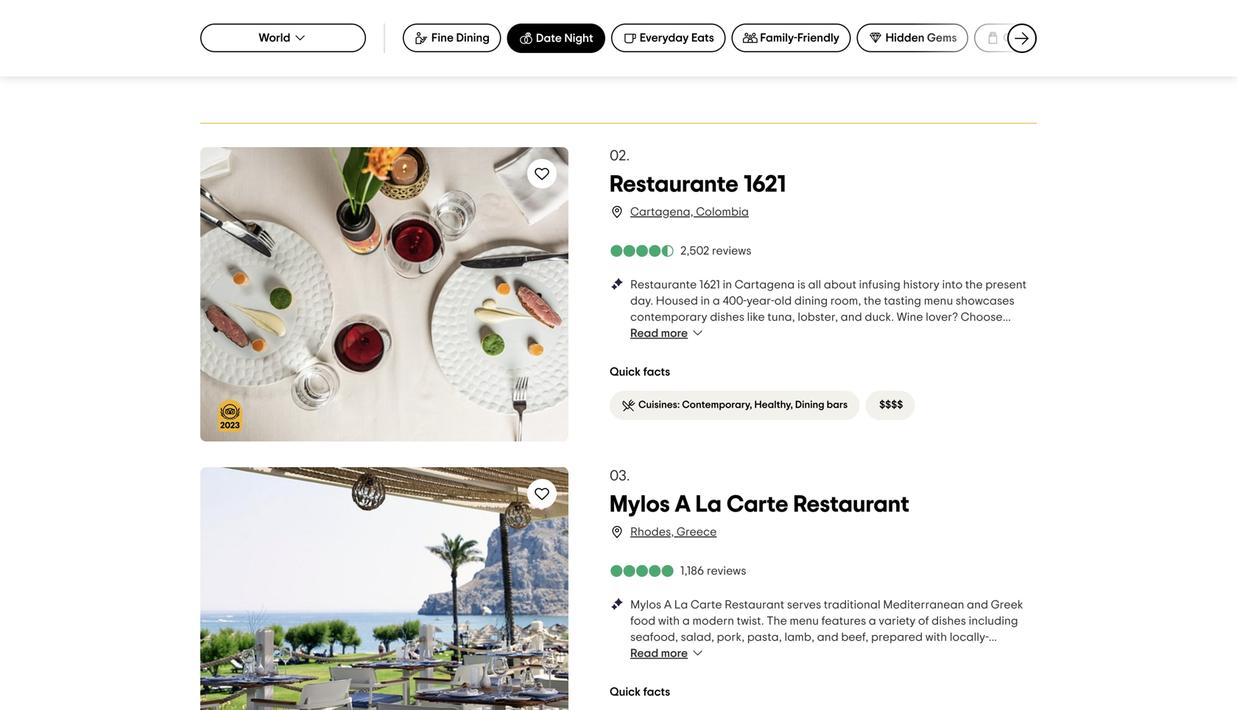 Task type: describe. For each thing, give the bounding box(es) containing it.
tsambika
[[762, 664, 813, 676]]

culture56817411448 image
[[920, 16, 950, 46]]

date
[[536, 32, 562, 44]]

400-
[[723, 295, 747, 307]]

02
[[610, 149, 626, 164]]

bar
[[715, 344, 735, 356]]

on
[[780, 344, 793, 356]]

more for restaurante
[[661, 328, 688, 340]]

mylos a la carte restaurant image
[[200, 468, 569, 711]]

restaurante for restaurante 1621 in cartagena is all about infusing history into the present day. housed in a 400-year-old dining room, the tasting menu showcases contemporary dishes like tuna, lobster, and duck. wine lover? choose from a thoughtful selection curated by the head sommelier, or make your way to the wine bar and sip on varieties from the cellar.
[[631, 279, 697, 291]]

hidden gems
[[886, 32, 957, 44]]

prepared
[[871, 632, 923, 644]]

2,502 reviews link
[[610, 243, 1028, 259]]

vibe
[[766, 648, 789, 660]]

reviewed for @nicholasha4640tw
[[763, 26, 808, 36]]

world button
[[200, 24, 366, 52]]

varieties
[[796, 344, 842, 356]]

fine
[[432, 32, 454, 44]]

the left wine
[[668, 344, 686, 356]]

housed
[[656, 295, 698, 307]]

cellar.
[[891, 344, 925, 356]]

read more button for mylos
[[631, 646, 706, 661]]

dishes inside restaurante 1621 in cartagena is all about infusing history into the present day. housed in a 400-year-old dining room, the tasting menu showcases contemporary dishes like tuna, lobster, and duck. wine lover? choose from a thoughtful selection curated by the head sommelier, or make your way to the wine bar and sip on varieties from the cellar.
[[710, 312, 745, 323]]

1621 for restaurante 1621 in cartagena is all about infusing history into the present day. housed in a 400-year-old dining room, the tasting menu showcases contemporary dishes like tuna, lobster, and duck. wine lover? choose from a thoughtful selection curated by the head sommelier, or make your way to the wine bar and sip on varieties from the cellar.
[[700, 279, 720, 291]]

popular
[[658, 681, 701, 692]]

relaxed,
[[803, 648, 846, 660]]

head
[[859, 328, 888, 340]]

seafood,
[[631, 632, 678, 644]]

$$$$
[[880, 400, 903, 411]]

duck.
[[865, 312, 894, 323]]

lamb,
[[785, 632, 815, 644]]

a up salad,
[[683, 616, 690, 628]]

unbeatable
[[873, 648, 937, 660]]

is inside restaurante 1621 in cartagena is all about infusing history into the present day. housed in a 400-year-old dining room, the tasting menu showcases contemporary dishes like tuna, lobster, and duck. wine lover? choose from a thoughtful selection curated by the head sommelier, or make your way to the wine bar and sip on varieties from the cellar.
[[798, 279, 806, 291]]

into
[[942, 279, 963, 291]]

a left variety
[[869, 616, 877, 628]]

restaurante 1621 link
[[610, 171, 1028, 199]]

night
[[565, 32, 594, 44]]

spot
[[704, 681, 727, 692]]

ingredients.
[[677, 648, 741, 660]]

mylos for mylos a la carte restaurant serves traditional mediterranean and greek food with a modern twist. the menu features a variety of dishes including seafood, salad, pork, pasta, lamb, and beef, prepared with locally- sourced ingredients. the vibe is relaxed, with unbeatable views of the mediterranean sea and tsambika mountain. make sure to book ahead— it's a popular spot and can get packed.
[[631, 600, 662, 611]]

and up including
[[967, 600, 989, 611]]

thoughtful
[[668, 328, 723, 340]]

restaurant for mylos a la carte restaurant serves traditional mediterranean and greek food with a modern twist. the menu features a variety of dishes including seafood, salad, pork, pasta, lamb, and beef, prepared with locally- sourced ingredients. the vibe is relaxed, with unbeatable views of the mediterranean sea and tsambika mountain. make sure to book ahead— it's a popular spot and can get packed.
[[725, 600, 785, 611]]

cartagena, colombia
[[631, 206, 749, 218]]

mylos a la carte restaurant
[[610, 494, 910, 517]]

lobster,
[[798, 312, 838, 323]]

old
[[775, 295, 792, 307]]

choose
[[961, 312, 1003, 323]]

read for restaurante
[[631, 328, 659, 340]]

quick for mylos a la carte restaurant
[[610, 687, 641, 699]]

gems
[[927, 32, 957, 44]]

1 vertical spatial in
[[701, 295, 710, 307]]

mylos a la carte restaurant serves traditional mediterranean and greek food with a modern twist. the menu features a variety of dishes including seafood, salad, pork, pasta, lamb, and beef, prepared with locally- sourced ingredients. the vibe is relaxed, with unbeatable views of the mediterranean sea and tsambika mountain. make sure to book ahead— it's a popular spot and can get packed.
[[631, 600, 1024, 692]]

sip
[[761, 344, 777, 356]]

0 vertical spatial with
[[658, 616, 680, 628]]

or
[[950, 328, 961, 340]]

more for mylos
[[661, 648, 688, 660]]

sourced
[[631, 648, 675, 660]]

a for mylos a la carte restaurant serves traditional mediterranean and greek food with a modern twist. the menu features a variety of dishes including seafood, salad, pork, pasta, lamb, and beef, prepared with locally- sourced ingredients. the vibe is relaxed, with unbeatable views of the mediterranean sea and tsambika mountain. make sure to book ahead— it's a popular spot and can get packed.
[[664, 600, 672, 611]]

sea
[[714, 664, 735, 676]]

sommelier,
[[890, 328, 947, 340]]

save to a trip image
[[533, 485, 551, 503]]

everyday eats button
[[611, 24, 726, 52]]

1,186
[[681, 566, 704, 578]]

dishes inside mylos a la carte restaurant serves traditional mediterranean and greek food with a modern twist. the menu features a variety of dishes including seafood, salad, pork, pasta, lamb, and beef, prepared with locally- sourced ingredients. the vibe is relaxed, with unbeatable views of the mediterranean sea and tsambika mountain. make sure to book ahead— it's a popular spot and can get packed.
[[932, 616, 966, 628]]

save to a trip image
[[533, 165, 551, 183]]

quick facts for mylos
[[610, 687, 671, 699]]

fine dining button
[[403, 24, 501, 52]]

wine
[[897, 312, 923, 323]]

reviews for a
[[707, 566, 747, 578]]

colombia
[[696, 206, 749, 218]]

including
[[969, 616, 1019, 628]]

anthonymb2900wq image
[[213, 16, 242, 46]]

quick facts for restaurante
[[610, 366, 671, 378]]

2023 link
[[200, 147, 569, 444]]

read for mylos
[[631, 648, 659, 660]]

1,186 reviews link
[[610, 564, 1028, 580]]

next image
[[1014, 29, 1031, 47]]

carte for mylos a la carte restaurant serves traditional mediterranean and greek food with a modern twist. the menu features a variety of dishes including seafood, salad, pork, pasta, lamb, and beef, prepared with locally- sourced ingredients. the vibe is relaxed, with unbeatable views of the mediterranean sea and tsambika mountain. make sure to book ahead— it's a popular spot and can get packed.
[[691, 600, 722, 611]]

carte for mylos a la carte restaurant
[[727, 494, 789, 517]]

fine dining
[[432, 32, 490, 44]]

hidden
[[886, 32, 925, 44]]

1,186 reviews
[[681, 566, 747, 578]]

can
[[754, 681, 775, 692]]

a down contemporary on the top of the page
[[658, 328, 665, 340]]

read more for restaurante
[[631, 328, 688, 340]]

mylos for mylos a la carte restaurant
[[610, 494, 670, 517]]

quick bites
[[1003, 32, 1062, 44]]

curated
[[777, 328, 820, 340]]

rhodes, greece link
[[631, 527, 717, 538]]

02 .
[[610, 149, 630, 164]]

cuisines: contemporary, healthy, dining bars
[[639, 400, 848, 411]]

1 horizontal spatial mediterranean
[[883, 600, 965, 611]]

cartagena, colombia link
[[631, 206, 749, 218]]

and down room,
[[841, 312, 862, 323]]

1 horizontal spatial of
[[971, 648, 981, 660]]

facts for mylos
[[643, 687, 671, 699]]

la for mylos a la carte restaurant serves traditional mediterranean and greek food with a modern twist. the menu features a variety of dishes including seafood, salad, pork, pasta, lamb, and beef, prepared with locally- sourced ingredients. the vibe is relaxed, with unbeatable views of the mediterranean sea and tsambika mountain. make sure to book ahead— it's a popular spot and can get packed.
[[675, 600, 688, 611]]

ahead—
[[973, 664, 1017, 676]]

0 vertical spatial in
[[723, 279, 732, 291]]

history
[[904, 279, 940, 291]]

pasta,
[[747, 632, 782, 644]]

the right by
[[839, 328, 857, 340]]

packed.
[[798, 681, 842, 692]]

a right it's
[[648, 681, 655, 692]]

world
[[259, 32, 290, 44]]

@culture56817411448
[[961, 26, 1061, 36]]

0 horizontal spatial the
[[743, 648, 764, 660]]

cuisines:
[[639, 400, 680, 411]]



Task type: locate. For each thing, give the bounding box(es) containing it.
1 vertical spatial 1621
[[700, 279, 720, 291]]

0 vertical spatial the
[[767, 616, 787, 628]]

0 vertical spatial to
[[655, 344, 666, 356]]

restaurante up cartagena,
[[610, 173, 739, 197]]

selection
[[726, 328, 775, 340]]

date night
[[536, 32, 594, 44]]

1 . from the top
[[626, 149, 630, 164]]

2 read more from the top
[[631, 648, 688, 660]]

cartagena
[[735, 279, 795, 291]]

1 horizontal spatial the
[[767, 616, 787, 628]]

1 vertical spatial quick facts
[[610, 687, 671, 699]]

cartagena,
[[631, 206, 694, 218]]

restaurante for restaurante 1621
[[610, 173, 739, 197]]

0 vertical spatial of
[[918, 616, 929, 628]]

2 vertical spatial quick
[[610, 687, 641, 699]]

0 vertical spatial 1621
[[744, 173, 786, 197]]

and up relaxed,
[[817, 632, 839, 644]]

locally-
[[950, 632, 989, 644]]

mediterranean up variety
[[883, 600, 965, 611]]

restaurant for mylos a la carte restaurant
[[794, 494, 910, 517]]

menu up lover?
[[924, 295, 953, 307]]

all
[[808, 279, 821, 291]]

of down locally-
[[971, 648, 981, 660]]

5.0 of 5 bubbles image
[[610, 566, 675, 578]]

read more down contemporary on the top of the page
[[631, 328, 688, 340]]

2 vertical spatial with
[[849, 648, 871, 660]]

menu inside mylos a la carte restaurant serves traditional mediterranean and greek food with a modern twist. the menu features a variety of dishes including seafood, salad, pork, pasta, lamb, and beef, prepared with locally- sourced ingredients. the vibe is relaxed, with unbeatable views of the mediterranean sea and tsambika mountain. make sure to book ahead— it's a popular spot and can get packed.
[[790, 616, 819, 628]]

03 .
[[610, 469, 630, 484]]

0 horizontal spatial menu
[[790, 616, 819, 628]]

like
[[747, 312, 765, 323]]

2 2023 from the left
[[861, 26, 883, 36]]

0 vertical spatial dining
[[456, 32, 490, 44]]

1 vertical spatial quick
[[610, 366, 641, 378]]

november for @anthonymb2900wq
[[457, 26, 505, 36]]

reviewed november 2023 for @nicholasha4640tw
[[763, 26, 883, 36]]

is down "lamb," on the bottom of page
[[792, 648, 800, 660]]

mylos a la carte restaurant link
[[610, 491, 1028, 519]]

1 vertical spatial from
[[844, 344, 869, 356]]

1 vertical spatial mylos
[[631, 600, 662, 611]]

reviews right 1,186
[[707, 566, 747, 578]]

menu inside restaurante 1621 in cartagena is all about infusing history into the present day. housed in a 400-year-old dining room, the tasting menu showcases contemporary dishes like tuna, lobster, and duck. wine lover? choose from a thoughtful selection curated by the head sommelier, or make your way to the wine bar and sip on varieties from the cellar.
[[924, 295, 953, 307]]

read more button for restaurante
[[631, 326, 706, 341]]

read more down seafood,
[[631, 648, 688, 660]]

0 vertical spatial from
[[631, 328, 655, 340]]

reviewed november 2023
[[410, 26, 530, 36], [763, 26, 883, 36]]

the up showcases
[[966, 279, 983, 291]]

2 more from the top
[[661, 648, 688, 660]]

restaurante up housed
[[631, 279, 697, 291]]

1 vertical spatial read more button
[[631, 646, 706, 661]]

year-
[[747, 295, 775, 307]]

views
[[939, 648, 968, 660]]

1 vertical spatial dishes
[[932, 616, 966, 628]]

read more button down contemporary on the top of the page
[[631, 326, 706, 341]]

from up way
[[631, 328, 655, 340]]

2023 left hidden
[[861, 26, 883, 36]]

reviewed
[[410, 26, 454, 36], [763, 26, 808, 36]]

2 read more button from the top
[[631, 646, 706, 661]]

1 vertical spatial the
[[743, 648, 764, 660]]

carte inside mylos a la carte restaurant serves traditional mediterranean and greek food with a modern twist. the menu features a variety of dishes including seafood, salad, pork, pasta, lamb, and beef, prepared with locally- sourced ingredients. the vibe is relaxed, with unbeatable views of the mediterranean sea and tsambika mountain. make sure to book ahead— it's a popular spot and can get packed.
[[691, 600, 722, 611]]

. for restaurante 1621
[[626, 149, 630, 164]]

1 read more from the top
[[631, 328, 688, 340]]

the down 'pasta,'
[[743, 648, 764, 660]]

facts down way
[[643, 366, 671, 378]]

1 vertical spatial dining
[[795, 400, 825, 411]]

1 vertical spatial la
[[675, 600, 688, 611]]

of right variety
[[918, 616, 929, 628]]

mylos up food on the right bottom
[[631, 600, 662, 611]]

to inside mylos a la carte restaurant serves traditional mediterranean and greek food with a modern twist. the menu features a variety of dishes including seafood, salad, pork, pasta, lamb, and beef, prepared with locally- sourced ingredients. the vibe is relaxed, with unbeatable views of the mediterranean sea and tsambika mountain. make sure to book ahead— it's a popular spot and can get packed.
[[930, 664, 941, 676]]

2 november from the left
[[810, 26, 858, 36]]

la inside mylos a la carte restaurant serves traditional mediterranean and greek food with a modern twist. the menu features a variety of dishes including seafood, salad, pork, pasta, lamb, and beef, prepared with locally- sourced ingredients. the vibe is relaxed, with unbeatable views of the mediterranean sea and tsambika mountain. make sure to book ahead— it's a popular spot and can get packed.
[[675, 600, 688, 611]]

quick down way
[[610, 366, 641, 378]]

0 horizontal spatial of
[[918, 616, 929, 628]]

1 vertical spatial to
[[930, 664, 941, 676]]

salad,
[[681, 632, 715, 644]]

0 vertical spatial restaurante
[[610, 173, 739, 197]]

friendly
[[798, 32, 840, 44]]

1 horizontal spatial reviewed november 2023
[[763, 26, 883, 36]]

hidden gems button
[[857, 24, 969, 52]]

2 reviewed november 2023 from the left
[[763, 26, 883, 36]]

0 vertical spatial mylos
[[610, 494, 670, 517]]

0 vertical spatial la
[[696, 494, 722, 517]]

serves
[[787, 600, 822, 611]]

1 vertical spatial reviews
[[707, 566, 747, 578]]

1621 inside restaurante 1621 in cartagena is all about infusing history into the present day. housed in a 400-year-old dining room, the tasting menu showcases contemporary dishes like tuna, lobster, and duck. wine lover? choose from a thoughtful selection curated by the head sommelier, or make your way to the wine bar and sip on varieties from the cellar.
[[700, 279, 720, 291]]

0 vertical spatial .
[[626, 149, 630, 164]]

tuna,
[[768, 312, 795, 323]]

is
[[798, 279, 806, 291], [792, 648, 800, 660]]

with down beef,
[[849, 648, 871, 660]]

1 horizontal spatial from
[[844, 344, 869, 356]]

@anthonymb2900wq
[[254, 26, 358, 36]]

mountain.
[[816, 664, 869, 676]]

1 horizontal spatial dining
[[795, 400, 825, 411]]

0 horizontal spatial to
[[655, 344, 666, 356]]

make
[[872, 664, 902, 676]]

showcases
[[956, 295, 1015, 307]]

read up way
[[631, 328, 659, 340]]

1 november from the left
[[457, 26, 505, 36]]

reviewed for @anthonymb2900wq
[[410, 26, 454, 36]]

1621 for restaurante 1621
[[744, 173, 786, 197]]

0 vertical spatial quick
[[1003, 32, 1034, 44]]

2,502 reviews
[[681, 245, 752, 257]]

dining
[[795, 295, 828, 307]]

sure
[[904, 664, 927, 676]]

1 reviewed from the left
[[410, 26, 454, 36]]

bites
[[1037, 32, 1062, 44]]

1 horizontal spatial la
[[696, 494, 722, 517]]

facts down sourced
[[643, 687, 671, 699]]

1 horizontal spatial 2023
[[861, 26, 883, 36]]

1621 up colombia at top right
[[744, 173, 786, 197]]

make
[[964, 328, 993, 340]]

@nicholasha4640tw
[[608, 26, 709, 36]]

1 horizontal spatial a
[[675, 494, 691, 517]]

the up duck.
[[864, 295, 882, 307]]

la up greece
[[696, 494, 722, 517]]

0 vertical spatial a
[[675, 494, 691, 517]]

date night button
[[507, 24, 605, 53]]

0 horizontal spatial in
[[701, 295, 710, 307]]

0 horizontal spatial reviewed
[[410, 26, 454, 36]]

from down head
[[844, 344, 869, 356]]

twist.
[[737, 616, 764, 628]]

restaurante inside restaurante 1621 in cartagena is all about infusing history into the present day. housed in a 400-year-old dining room, the tasting menu showcases contemporary dishes like tuna, lobster, and duck. wine lover? choose from a thoughtful selection curated by the head sommelier, or make your way to the wine bar and sip on varieties from the cellar.
[[631, 279, 697, 291]]

0 horizontal spatial dishes
[[710, 312, 745, 323]]

room,
[[831, 295, 861, 307]]

0 vertical spatial more
[[661, 328, 688, 340]]

1 vertical spatial more
[[661, 648, 688, 660]]

greek
[[991, 600, 1024, 611]]

1 more from the top
[[661, 328, 688, 340]]

mylos inside mylos a la carte restaurant serves traditional mediterranean and greek food with a modern twist. the menu features a variety of dishes including seafood, salad, pork, pasta, lamb, and beef, prepared with locally- sourced ingredients. the vibe is relaxed, with unbeatable views of the mediterranean sea and tsambika mountain. make sure to book ahead— it's a popular spot and can get packed.
[[631, 600, 662, 611]]

1 vertical spatial with
[[926, 632, 947, 644]]

to inside restaurante 1621 in cartagena is all about infusing history into the present day. housed in a 400-year-old dining room, the tasting menu showcases contemporary dishes like tuna, lobster, and duck. wine lover? choose from a thoughtful selection curated by the head sommelier, or make your way to the wine bar and sip on varieties from the cellar.
[[655, 344, 666, 356]]

2 horizontal spatial with
[[926, 632, 947, 644]]

2 quick facts from the top
[[610, 687, 671, 699]]

a for mylos a la carte restaurant
[[675, 494, 691, 517]]

la for mylos a la carte restaurant
[[696, 494, 722, 517]]

with
[[658, 616, 680, 628], [926, 632, 947, 644], [849, 648, 871, 660]]

2023 for @nicholasha4640tw
[[861, 26, 883, 36]]

0 horizontal spatial reviewed november 2023
[[410, 26, 530, 36]]

0 horizontal spatial with
[[658, 616, 680, 628]]

restaurante 1621 image
[[200, 147, 569, 442]]

mediterranean up "popular" in the bottom right of the page
[[631, 664, 712, 676]]

pork,
[[717, 632, 745, 644]]

mediterranean
[[883, 600, 965, 611], [631, 664, 712, 676]]

wine
[[688, 344, 713, 356]]

about
[[824, 279, 857, 291]]

1 quick facts from the top
[[610, 366, 671, 378]]

1 read from the top
[[631, 328, 659, 340]]

lover?
[[926, 312, 958, 323]]

0 horizontal spatial a
[[664, 600, 672, 611]]

1 vertical spatial is
[[792, 648, 800, 660]]

quick left bites
[[1003, 32, 1034, 44]]

is inside mylos a la carte restaurant serves traditional mediterranean and greek food with a modern twist. the menu features a variety of dishes including seafood, salad, pork, pasta, lamb, and beef, prepared with locally- sourced ingredients. the vibe is relaxed, with unbeatable views of the mediterranean sea and tsambika mountain. make sure to book ahead— it's a popular spot and can get packed.
[[792, 648, 800, 660]]

contemporary
[[631, 312, 708, 323]]

0 vertical spatial facts
[[643, 366, 671, 378]]

2 reviewed from the left
[[763, 26, 808, 36]]

quick inside button
[[1003, 32, 1034, 44]]

la down 1,186
[[675, 600, 688, 611]]

more down seafood,
[[661, 648, 688, 660]]

beef,
[[841, 632, 869, 644]]

dishes
[[710, 312, 745, 323], [932, 616, 966, 628]]

0 vertical spatial menu
[[924, 295, 953, 307]]

0 vertical spatial reviews
[[712, 245, 752, 257]]

0 horizontal spatial from
[[631, 328, 655, 340]]

1 horizontal spatial restaurant
[[794, 494, 910, 517]]

quick facts down sourced
[[610, 687, 671, 699]]

menu
[[924, 295, 953, 307], [790, 616, 819, 628]]

a left 400-
[[713, 295, 720, 307]]

0 vertical spatial carte
[[727, 494, 789, 517]]

2 . from the top
[[627, 469, 630, 484]]

1621 down 2,502 reviews
[[700, 279, 720, 291]]

reviews right 2,502
[[712, 245, 752, 257]]

in right housed
[[701, 295, 710, 307]]

0 vertical spatial dishes
[[710, 312, 745, 323]]

dishes down 400-
[[710, 312, 745, 323]]

0 horizontal spatial la
[[675, 600, 688, 611]]

quick facts down way
[[610, 366, 671, 378]]

to right sure
[[930, 664, 941, 676]]

a
[[713, 295, 720, 307], [658, 328, 665, 340], [683, 616, 690, 628], [869, 616, 877, 628], [648, 681, 655, 692]]

family-friendly
[[760, 32, 840, 44]]

rhodes, greece
[[631, 527, 717, 538]]

1 vertical spatial restaurante
[[631, 279, 697, 291]]

november right the family-
[[810, 26, 858, 36]]

1 vertical spatial menu
[[790, 616, 819, 628]]

read more button down seafood,
[[631, 646, 706, 661]]

restaurant inside mylos a la carte restaurant serves traditional mediterranean and greek food with a modern twist. the menu features a variety of dishes including seafood, salad, pork, pasta, lamb, and beef, prepared with locally- sourced ingredients. the vibe is relaxed, with unbeatable views of the mediterranean sea and tsambika mountain. make sure to book ahead— it's a popular spot and can get packed.
[[725, 600, 785, 611]]

0 vertical spatial restaurant
[[794, 494, 910, 517]]

0 horizontal spatial dining
[[456, 32, 490, 44]]

infusing
[[859, 279, 901, 291]]

a up seafood,
[[664, 600, 672, 611]]

the down head
[[871, 344, 889, 356]]

03
[[610, 469, 627, 484]]

in
[[723, 279, 732, 291], [701, 295, 710, 307]]

2023 for @anthonymb2900wq
[[507, 26, 530, 36]]

in up 400-
[[723, 279, 732, 291]]

0 horizontal spatial carte
[[691, 600, 722, 611]]

and
[[841, 312, 862, 323], [737, 344, 759, 356], [967, 600, 989, 611], [817, 632, 839, 644], [738, 664, 759, 676], [730, 681, 751, 692]]

more down contemporary on the top of the page
[[661, 328, 688, 340]]

1 vertical spatial of
[[971, 648, 981, 660]]

read down seafood,
[[631, 648, 659, 660]]

0 vertical spatial read more button
[[631, 326, 706, 341]]

nicholasha4640tw image
[[566, 16, 596, 46]]

1 horizontal spatial reviewed
[[763, 26, 808, 36]]

dishes up locally-
[[932, 616, 966, 628]]

the up 'pasta,'
[[767, 616, 787, 628]]

quick
[[1003, 32, 1034, 44], [610, 366, 641, 378], [610, 687, 641, 699]]

the up ahead— at right bottom
[[984, 648, 1002, 660]]

with up seafood,
[[658, 616, 680, 628]]

quick down sourced
[[610, 687, 641, 699]]

0 horizontal spatial november
[[457, 26, 505, 36]]

restaurante 1621 in cartagena is all about infusing history into the present day. housed in a 400-year-old dining room, the tasting menu showcases contemporary dishes like tuna, lobster, and duck. wine lover? choose from a thoughtful selection curated by the head sommelier, or make your way to the wine bar and sip on varieties from the cellar.
[[631, 279, 1027, 356]]

1 vertical spatial restaurant
[[725, 600, 785, 611]]

dining inside fine dining button
[[456, 32, 490, 44]]

1 horizontal spatial dishes
[[932, 616, 966, 628]]

facts for restaurante
[[643, 366, 671, 378]]

0 horizontal spatial 1621
[[700, 279, 720, 291]]

. for mylos a la carte restaurant
[[627, 469, 630, 484]]

day.
[[631, 295, 653, 307]]

rhodes,
[[631, 527, 674, 538]]

1 horizontal spatial with
[[849, 648, 871, 660]]

0 vertical spatial is
[[798, 279, 806, 291]]

and up can
[[738, 664, 759, 676]]

november right fine
[[457, 26, 505, 36]]

1 horizontal spatial in
[[723, 279, 732, 291]]

is left all
[[798, 279, 806, 291]]

2 read from the top
[[631, 648, 659, 660]]

and down sea
[[730, 681, 751, 692]]

it's
[[631, 681, 645, 692]]

everyday eats
[[640, 32, 714, 44]]

read more for mylos
[[631, 648, 688, 660]]

a up the rhodes, greece
[[675, 494, 691, 517]]

1 facts from the top
[[643, 366, 671, 378]]

0 horizontal spatial mediterranean
[[631, 664, 712, 676]]

1 vertical spatial read
[[631, 648, 659, 660]]

way
[[631, 344, 652, 356]]

read more button
[[631, 326, 706, 341], [631, 646, 706, 661]]

reviews
[[712, 245, 752, 257], [707, 566, 747, 578]]

and down selection
[[737, 344, 759, 356]]

dining right fine
[[456, 32, 490, 44]]

1 reviewed november 2023 from the left
[[410, 26, 530, 36]]

eats
[[692, 32, 714, 44]]

1 vertical spatial mediterranean
[[631, 664, 712, 676]]

1 vertical spatial carte
[[691, 600, 722, 611]]

november for @nicholasha4640tw
[[810, 26, 858, 36]]

to right way
[[655, 344, 666, 356]]

bars
[[827, 400, 848, 411]]

0 vertical spatial mediterranean
[[883, 600, 965, 611]]

reviewed november 2023 for @anthonymb2900wq
[[410, 26, 530, 36]]

a inside mylos a la carte restaurant serves traditional mediterranean and greek food with a modern twist. the menu features a variety of dishes including seafood, salad, pork, pasta, lamb, and beef, prepared with locally- sourced ingredients. the vibe is relaxed, with unbeatable views of the mediterranean sea and tsambika mountain. make sure to book ahead— it's a popular spot and can get packed.
[[664, 600, 672, 611]]

a inside the mylos a la carte restaurant link
[[675, 494, 691, 517]]

2023 left date
[[507, 26, 530, 36]]

0 vertical spatial read
[[631, 328, 659, 340]]

contemporary,
[[682, 400, 752, 411]]

everyday
[[640, 32, 689, 44]]

get
[[777, 681, 795, 692]]

reviews for 1621
[[712, 245, 752, 257]]

1 horizontal spatial to
[[930, 664, 941, 676]]

1 vertical spatial facts
[[643, 687, 671, 699]]

mylos inside the mylos a la carte restaurant link
[[610, 494, 670, 517]]

la
[[696, 494, 722, 517], [675, 600, 688, 611]]

2 facts from the top
[[643, 687, 671, 699]]

with up views
[[926, 632, 947, 644]]

1 2023 from the left
[[507, 26, 530, 36]]

0 vertical spatial read more
[[631, 328, 688, 340]]

quick for restaurante 1621
[[610, 366, 641, 378]]

1 vertical spatial .
[[627, 469, 630, 484]]

the inside mylos a la carte restaurant serves traditional mediterranean and greek food with a modern twist. the menu features a variety of dishes including seafood, salad, pork, pasta, lamb, and beef, prepared with locally- sourced ingredients. the vibe is relaxed, with unbeatable views of the mediterranean sea and tsambika mountain. make sure to book ahead— it's a popular spot and can get packed.
[[984, 648, 1002, 660]]

food
[[631, 616, 656, 628]]

carte inside the mylos a la carte restaurant link
[[727, 494, 789, 517]]

family-
[[760, 32, 798, 44]]

your
[[996, 328, 1020, 340]]

dining left bars
[[795, 400, 825, 411]]

4.5 of 5 bubbles image
[[610, 245, 675, 257]]

menu down serves
[[790, 616, 819, 628]]

1 horizontal spatial menu
[[924, 295, 953, 307]]

1 horizontal spatial november
[[810, 26, 858, 36]]

modern
[[693, 616, 734, 628]]

1 vertical spatial read more
[[631, 648, 688, 660]]

1 horizontal spatial 1621
[[744, 173, 786, 197]]

0 horizontal spatial restaurant
[[725, 600, 785, 611]]

1 vertical spatial a
[[664, 600, 672, 611]]

mylos up the rhodes,
[[610, 494, 670, 517]]

from
[[631, 328, 655, 340], [844, 344, 869, 356]]

0 horizontal spatial 2023
[[507, 26, 530, 36]]

by
[[823, 328, 836, 340]]

1 horizontal spatial carte
[[727, 494, 789, 517]]

1 read more button from the top
[[631, 326, 706, 341]]

0 vertical spatial quick facts
[[610, 366, 671, 378]]

november
[[457, 26, 505, 36], [810, 26, 858, 36]]



Task type: vqa. For each thing, say whether or not it's contained in the screenshot.
Start
no



